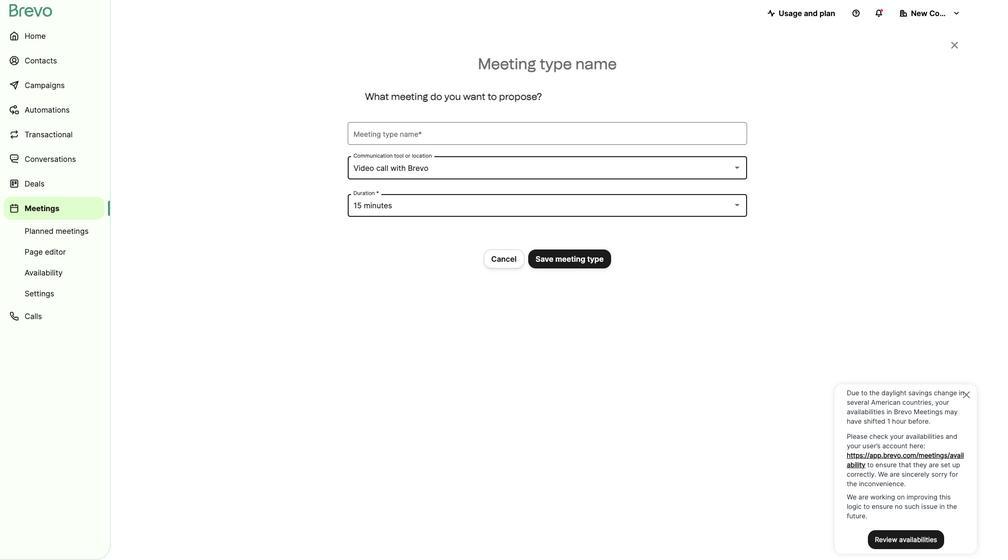 Task type: vqa. For each thing, say whether or not it's contained in the screenshot.
tab list
no



Task type: describe. For each thing, give the bounding box(es) containing it.
page editor
[[25, 247, 66, 257]]

meeting type name
[[478, 55, 617, 73]]

home
[[25, 31, 46, 41]]

calls
[[25, 312, 42, 321]]

deals
[[25, 179, 45, 189]]

to
[[488, 91, 497, 102]]

video call with brevo
[[354, 163, 429, 173]]

new
[[911, 9, 928, 18]]

you
[[445, 91, 461, 102]]

usage and plan
[[779, 9, 836, 18]]

availability link
[[4, 264, 104, 282]]

usage and plan button
[[760, 4, 843, 23]]

call
[[376, 163, 388, 173]]

type inside save meeting type button
[[587, 254, 604, 264]]

page
[[25, 247, 43, 257]]

meetings link
[[4, 197, 104, 220]]

meeting
[[478, 55, 536, 73]]

meetings
[[25, 204, 59, 213]]

conversations
[[25, 154, 76, 164]]

save meeting type
[[536, 254, 604, 264]]

transactional link
[[4, 123, 104, 146]]

automations
[[25, 105, 70, 115]]

video
[[354, 163, 374, 173]]

meetings
[[56, 227, 89, 236]]

campaigns link
[[4, 74, 104, 97]]

with
[[391, 163, 406, 173]]

transactional
[[25, 130, 73, 139]]

settings link
[[4, 284, 104, 303]]

planned meetings
[[25, 227, 89, 236]]

calls link
[[4, 305, 104, 328]]

do
[[430, 91, 442, 102]]

what
[[365, 91, 389, 102]]

15
[[354, 201, 362, 210]]

15 minutes field
[[354, 200, 742, 211]]



Task type: locate. For each thing, give the bounding box(es) containing it.
meeting left the do
[[391, 91, 428, 102]]

settings
[[25, 289, 54, 299]]

save meeting type button
[[528, 250, 611, 269]]

usage
[[779, 9, 802, 18]]

and
[[804, 9, 818, 18]]

propose?
[[499, 91, 542, 102]]

contacts link
[[4, 49, 104, 72]]

minutes
[[364, 201, 392, 210]]

page editor link
[[4, 243, 104, 262]]

0 vertical spatial meeting
[[391, 91, 428, 102]]

name
[[576, 55, 617, 73]]

0 vertical spatial type
[[540, 55, 572, 73]]

contacts
[[25, 56, 57, 65]]

deals link
[[4, 173, 104, 195]]

cancel
[[491, 254, 517, 264]]

campaigns
[[25, 81, 65, 90]]

brevo
[[408, 163, 429, 173]]

availability
[[25, 268, 63, 278]]

1 horizontal spatial meeting
[[556, 254, 586, 264]]

None text field
[[354, 128, 742, 140]]

cancel button
[[484, 250, 524, 269]]

new company button
[[892, 4, 968, 23]]

what meeting do you want to propose?
[[365, 91, 542, 102]]

meeting right save
[[556, 254, 586, 264]]

Video call with Brevo field
[[354, 162, 742, 174]]

planned
[[25, 227, 54, 236]]

planned meetings link
[[4, 222, 104, 241]]

automations link
[[4, 99, 104, 121]]

company
[[930, 9, 965, 18]]

1 vertical spatial type
[[587, 254, 604, 264]]

home link
[[4, 25, 104, 47]]

0 horizontal spatial meeting
[[391, 91, 428, 102]]

save
[[536, 254, 554, 264]]

1 horizontal spatial type
[[587, 254, 604, 264]]

editor
[[45, 247, 66, 257]]

meeting
[[391, 91, 428, 102], [556, 254, 586, 264]]

0 horizontal spatial type
[[540, 55, 572, 73]]

conversations link
[[4, 148, 104, 171]]

meeting inside button
[[556, 254, 586, 264]]

plan
[[820, 9, 836, 18]]

new company
[[911, 9, 965, 18]]

15 minutes
[[354, 201, 392, 210]]

meeting for type
[[556, 254, 586, 264]]

1 vertical spatial meeting
[[556, 254, 586, 264]]

meeting for do
[[391, 91, 428, 102]]

want
[[463, 91, 486, 102]]

type
[[540, 55, 572, 73], [587, 254, 604, 264]]



